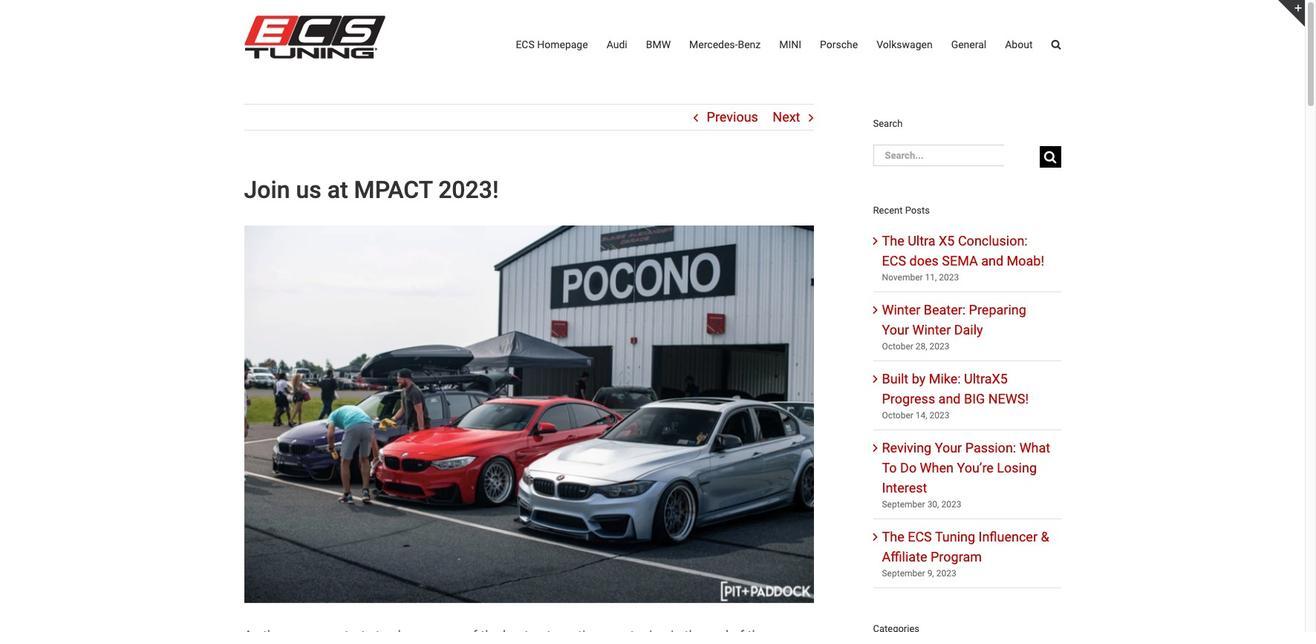 Task type: vqa. For each thing, say whether or not it's contained in the screenshot.
Previous link
yes



Task type: locate. For each thing, give the bounding box(es) containing it.
2023 right 9,
[[937, 569, 957, 579]]

mercedes-benz
[[689, 39, 761, 51]]

2023 right 14, on the bottom of page
[[930, 411, 950, 421]]

28,
[[916, 341, 928, 352]]

ecs
[[516, 39, 535, 51], [882, 253, 906, 269], [908, 529, 932, 545]]

2023
[[939, 272, 959, 283], [930, 341, 950, 352], [930, 411, 950, 421], [942, 500, 962, 510], [937, 569, 957, 579]]

1 vertical spatial ecs
[[882, 253, 906, 269]]

big
[[964, 391, 985, 407]]

october
[[882, 341, 914, 352], [882, 411, 914, 421]]

winter up 28,
[[913, 322, 951, 338]]

winter beater: preparing your winter daily october 28, 2023
[[882, 302, 1027, 352]]

october inside winter beater: preparing your winter daily october 28, 2023
[[882, 341, 914, 352]]

about link
[[1005, 0, 1033, 89]]

0 horizontal spatial ecs
[[516, 39, 535, 51]]

benz
[[738, 39, 761, 51]]

0 vertical spatial the
[[882, 233, 905, 249]]

recent
[[873, 205, 903, 216]]

does
[[910, 253, 939, 269]]

30,
[[928, 500, 939, 510]]

1 vertical spatial winter
[[913, 322, 951, 338]]

1 horizontal spatial and
[[982, 253, 1004, 269]]

preparing
[[969, 302, 1027, 318]]

ecs up november on the right top of the page
[[882, 253, 906, 269]]

ecs left "homepage"
[[516, 39, 535, 51]]

september inside reviving your passion: what to do when you're losing interest september 30, 2023
[[882, 500, 925, 510]]

0 vertical spatial october
[[882, 341, 914, 352]]

your up the 'built'
[[882, 322, 909, 338]]

1 september from the top
[[882, 500, 925, 510]]

the left "ultra"
[[882, 233, 905, 249]]

built by mike: ultrax5 progress and big news! link
[[882, 371, 1029, 407]]

ecs up the affiliate
[[908, 529, 932, 545]]

2 horizontal spatial ecs
[[908, 529, 932, 545]]

1 horizontal spatial your
[[935, 440, 962, 456]]

your
[[882, 322, 909, 338], [935, 440, 962, 456]]

interest
[[882, 480, 927, 496]]

1 vertical spatial october
[[882, 411, 914, 421]]

11,
[[925, 272, 937, 283]]

mini link
[[780, 0, 802, 89]]

losing
[[997, 460, 1037, 476]]

september
[[882, 500, 925, 510], [882, 569, 925, 579]]

1 horizontal spatial ecs
[[882, 253, 906, 269]]

ecs homepage link
[[516, 0, 588, 89]]

winter beater: preparing your winter daily link
[[882, 302, 1027, 338]]

None search field
[[873, 144, 1061, 170]]

9,
[[928, 569, 934, 579]]

1 the from the top
[[882, 233, 905, 249]]

2 october from the top
[[882, 411, 914, 421]]

volkswagen link
[[877, 0, 933, 89]]

and down conclusion:
[[982, 253, 1004, 269]]

the for the ecs tuning influencer & affiliate program
[[882, 529, 905, 545]]

what
[[1020, 440, 1051, 456]]

conclusion:
[[958, 233, 1028, 249]]

the inside the ultra x5 conclusion: ecs does sema and moab! november 11, 2023
[[882, 233, 905, 249]]

0 horizontal spatial your
[[882, 322, 909, 338]]

ultrax5
[[964, 371, 1008, 387]]

2 vertical spatial ecs
[[908, 529, 932, 545]]

search
[[873, 118, 903, 129]]

0 vertical spatial and
[[982, 253, 1004, 269]]

bmw link
[[646, 0, 671, 89]]

october left 28,
[[882, 341, 914, 352]]

the up the affiliate
[[882, 529, 905, 545]]

next link
[[773, 105, 801, 130]]

previous
[[707, 109, 758, 125]]

october down progress on the right of page
[[882, 411, 914, 421]]

program
[[931, 549, 982, 565]]

the inside the ecs tuning influencer & affiliate program september 9, 2023
[[882, 529, 905, 545]]

reviving your passion: what to do when you're losing interest september 30, 2023
[[882, 440, 1051, 510]]

None submit
[[1040, 147, 1061, 168]]

affiliate
[[882, 549, 928, 565]]

the
[[882, 233, 905, 249], [882, 529, 905, 545]]

the ecs tuning influencer & affiliate program september 9, 2023
[[882, 529, 1049, 579]]

mike:
[[929, 371, 961, 387]]

1 october from the top
[[882, 341, 914, 352]]

Search... search field
[[873, 145, 1004, 166]]

and
[[982, 253, 1004, 269], [939, 391, 961, 407]]

do
[[901, 460, 917, 476]]

mercedes-
[[689, 39, 738, 51]]

1 vertical spatial your
[[935, 440, 962, 456]]

audi
[[607, 39, 628, 51]]

2 the from the top
[[882, 529, 905, 545]]

2023 right 28,
[[930, 341, 950, 352]]

winter down november on the right top of the page
[[882, 302, 921, 318]]

0 vertical spatial your
[[882, 322, 909, 338]]

1 vertical spatial and
[[939, 391, 961, 407]]

september down interest
[[882, 500, 925, 510]]

1 vertical spatial the
[[882, 529, 905, 545]]

general
[[951, 39, 987, 51]]

your inside winter beater: preparing your winter daily october 28, 2023
[[882, 322, 909, 338]]

built
[[882, 371, 909, 387]]

1 vertical spatial september
[[882, 569, 925, 579]]

0 horizontal spatial and
[[939, 391, 961, 407]]

2 september from the top
[[882, 569, 925, 579]]

your up 'when'
[[935, 440, 962, 456]]

audi link
[[607, 0, 628, 89]]

2023 right 11,
[[939, 272, 959, 283]]

2023 right "30," at the right bottom of the page
[[942, 500, 962, 510]]

your inside reviving your passion: what to do when you're losing interest september 30, 2023
[[935, 440, 962, 456]]

sema
[[942, 253, 978, 269]]

2023 inside the ultra x5 conclusion: ecs does sema and moab! november 11, 2023
[[939, 272, 959, 283]]

&
[[1041, 529, 1049, 545]]

14,
[[916, 411, 928, 421]]

section containing the ultra x5 conclusion: ecs does sema and moab!
[[873, 104, 1061, 633]]

the for the ultra x5 conclusion: ecs does sema and moab!
[[882, 233, 905, 249]]

when
[[920, 460, 954, 476]]

september down the affiliate
[[882, 569, 925, 579]]

section
[[873, 104, 1061, 633]]

built by mike: ultrax5 progress and big news! october 14, 2023
[[882, 371, 1029, 421]]

2023 inside reviving your passion: what to do when you're losing interest september 30, 2023
[[942, 500, 962, 510]]

and down 'mike:'
[[939, 391, 961, 407]]

winter
[[882, 302, 921, 318], [913, 322, 951, 338]]

mini
[[780, 39, 802, 51]]

porsche link
[[820, 0, 858, 89]]

passion:
[[966, 440, 1016, 456]]

0 vertical spatial september
[[882, 500, 925, 510]]

ecs inside the ultra x5 conclusion: ecs does sema and moab! november 11, 2023
[[882, 253, 906, 269]]



Task type: describe. For each thing, give the bounding box(es) containing it.
tuning
[[935, 529, 976, 545]]

september inside the ecs tuning influencer & affiliate program september 9, 2023
[[882, 569, 925, 579]]

0 vertical spatial ecs
[[516, 39, 535, 51]]

reviving your passion: what to do when you're losing interest link
[[882, 440, 1051, 496]]

next
[[773, 109, 801, 125]]

2023 inside the built by mike: ultrax5 progress and big news! october 14, 2023
[[930, 411, 950, 421]]

influencer
[[979, 529, 1038, 545]]

screen shot 2023 07 29 at 10.07.43 am image
[[244, 226, 814, 604]]

2023 inside winter beater: preparing your winter daily october 28, 2023
[[930, 341, 950, 352]]

by
[[912, 371, 926, 387]]

and inside the ultra x5 conclusion: ecs does sema and moab! november 11, 2023
[[982, 253, 1004, 269]]

ecs homepage
[[516, 39, 588, 51]]

ultra
[[908, 233, 936, 249]]

recent posts
[[873, 205, 930, 216]]

mpact
[[354, 176, 433, 204]]

moab!
[[1007, 253, 1045, 269]]

october inside the built by mike: ultrax5 progress and big news! october 14, 2023
[[882, 411, 914, 421]]

join us at mpact 2023!
[[244, 176, 499, 204]]

you're
[[957, 460, 994, 476]]

previous link
[[707, 105, 758, 130]]

homepage
[[537, 39, 588, 51]]

general link
[[951, 0, 987, 89]]

porsche
[[820, 39, 858, 51]]

the ultra x5 conclusion: ecs does sema and moab! link
[[882, 233, 1045, 269]]

2023 inside the ecs tuning influencer & affiliate program september 9, 2023
[[937, 569, 957, 579]]

2023!
[[438, 176, 499, 204]]

x5
[[939, 233, 955, 249]]

ecs inside the ecs tuning influencer & affiliate program september 9, 2023
[[908, 529, 932, 545]]

bmw
[[646, 39, 671, 51]]

at
[[327, 176, 348, 204]]

beater:
[[924, 302, 966, 318]]

the ultra x5 conclusion: ecs does sema and moab! november 11, 2023
[[882, 233, 1045, 283]]

progress
[[882, 391, 935, 407]]

reviving
[[882, 440, 932, 456]]

news!
[[989, 391, 1029, 407]]

november
[[882, 272, 923, 283]]

mercedes-benz link
[[689, 0, 761, 89]]

and inside the built by mike: ultrax5 progress and big news! october 14, 2023
[[939, 391, 961, 407]]

posts
[[905, 205, 930, 216]]

daily
[[954, 322, 983, 338]]

to
[[882, 460, 897, 476]]

0 vertical spatial winter
[[882, 302, 921, 318]]

volkswagen
[[877, 39, 933, 51]]

join
[[244, 176, 290, 204]]

the ecs tuning influencer & affiliate program link
[[882, 529, 1049, 565]]

about
[[1005, 39, 1033, 51]]

us
[[296, 176, 321, 204]]

ecs tuning logo image
[[244, 16, 385, 59]]



